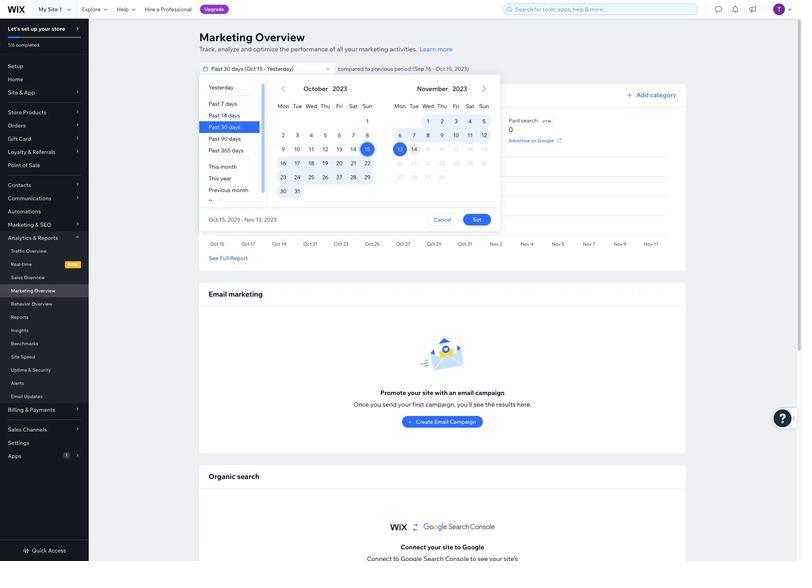 Task type: locate. For each thing, give the bounding box(es) containing it.
1 alert from the left
[[301, 84, 350, 93]]

0 vertical spatial oct
[[436, 65, 445, 72]]

create up 15
[[358, 138, 373, 143]]

create inside create a social post link
[[283, 138, 298, 143]]

referrals
[[33, 149, 56, 156]]

0 vertical spatial marketing
[[199, 30, 253, 44]]

25
[[308, 174, 315, 181]]

grid containing october
[[267, 75, 384, 208]]

marketing for marketing & seo
[[8, 222, 34, 229]]

settings link
[[0, 437, 89, 450]]

email up you'll
[[458, 389, 474, 397]]

13 up 20
[[337, 146, 342, 153]]

sales down real-
[[11, 275, 23, 281]]

2 grid from the left
[[384, 75, 501, 208]]

1 utm from the left
[[466, 120, 474, 123]]

None field
[[209, 63, 324, 74]]

0 horizontal spatial a
[[157, 6, 159, 13]]

search for organic search
[[237, 473, 260, 482]]

& up analytics & reports
[[35, 222, 39, 229]]

2 on from the left
[[531, 138, 537, 143]]

month for previous month
[[232, 187, 249, 194]]

1 past from the top
[[209, 100, 220, 107]]

paid search
[[509, 117, 538, 124]]

1 horizontal spatial 10
[[453, 132, 459, 139]]

2 mon from the left
[[395, 103, 406, 110]]

& down the marketing & seo
[[33, 235, 36, 242]]

billing & payments
[[8, 407, 55, 414]]

1 vertical spatial 10
[[294, 146, 301, 153]]

site speed
[[11, 354, 35, 360]]

& right 'uptime'
[[28, 368, 31, 373]]

1 wed from the left
[[306, 103, 317, 110]]

1 horizontal spatial of
[[330, 45, 335, 53]]

seo right 90
[[237, 138, 246, 143]]

1 fri from the left
[[336, 103, 343, 110]]

email up 15
[[358, 117, 372, 124]]

11 left media
[[468, 132, 473, 139]]

create down first
[[416, 419, 433, 426]]

0 horizontal spatial site
[[228, 138, 236, 143]]

9
[[441, 132, 444, 139], [282, 146, 285, 153]]

1 horizontal spatial -
[[433, 65, 435, 72]]

real-
[[11, 262, 22, 268]]

behavior overview link
[[0, 298, 89, 311]]

sales up "settings" at the bottom
[[8, 427, 22, 434]]

overview
[[255, 30, 305, 44], [26, 248, 47, 254], [24, 275, 45, 281], [34, 288, 55, 294], [32, 301, 52, 307]]

an inside create an email campaign "link"
[[374, 138, 379, 143]]

1 horizontal spatial alert
[[415, 84, 470, 93]]

0 horizontal spatial reports
[[11, 315, 28, 320]]

13 inside 'cell'
[[397, 146, 403, 153]]

0 vertical spatial -
[[433, 65, 435, 72]]

past down manage
[[209, 147, 220, 154]]

sunday, october 15, 2023 cell
[[361, 143, 375, 157]]

2 mon tue wed thu from the left
[[395, 103, 447, 110]]

advertise on social media link
[[434, 137, 500, 144]]

8 up 15
[[366, 132, 369, 139]]

create an email campaign
[[358, 138, 415, 143]]

on for paid search
[[531, 138, 537, 143]]

1 horizontal spatial thu
[[438, 103, 447, 110]]

0 vertical spatial an
[[374, 138, 379, 143]]

create inside create an email campaign "link"
[[358, 138, 373, 143]]

organic inside organic search 0 manage site seo
[[209, 117, 229, 124]]

past for past 7 days
[[209, 100, 220, 107]]

2 wed from the left
[[423, 103, 434, 110]]

1 down the settings link
[[66, 453, 67, 458]]

marketing up the analytics
[[8, 222, 34, 229]]

email down alerts
[[11, 394, 23, 400]]

email marketing up create an email campaign
[[358, 117, 399, 124]]

marketing
[[359, 45, 389, 53], [373, 117, 399, 124], [229, 290, 263, 299]]

home link
[[0, 73, 89, 86]]

1 thu from the left
[[321, 103, 330, 110]]

2 vertical spatial site
[[443, 544, 454, 552]]

2 previous from the top
[[209, 199, 231, 206]]

0 horizontal spatial 9
[[282, 146, 285, 153]]

2023)
[[455, 65, 469, 72]]

1 horizontal spatial email
[[458, 389, 474, 397]]

month
[[220, 164, 237, 171], [232, 187, 249, 194]]

days right 90
[[229, 136, 241, 143]]

site inside popup button
[[8, 89, 18, 96]]

30 down 23
[[280, 188, 287, 195]]

1 vertical spatial site
[[423, 389, 434, 397]]

with
[[435, 389, 448, 397]]

cancel button
[[427, 214, 459, 226]]

let's set up your store
[[8, 25, 65, 32]]

30 down past 14 days
[[221, 124, 228, 131]]

let's
[[8, 25, 20, 32]]

0 horizontal spatial thu
[[321, 103, 330, 110]]

0 vertical spatial the
[[280, 45, 289, 53]]

thu for 5
[[321, 103, 330, 110]]

social left post
[[303, 138, 316, 143]]

days down by
[[225, 100, 237, 107]]

row group
[[267, 114, 384, 208], [384, 114, 501, 208]]

6 right post
[[338, 132, 341, 139]]

1 grid from the left
[[267, 75, 384, 208]]

1 row group from the left
[[267, 114, 384, 208]]

0 horizontal spatial create
[[283, 138, 298, 143]]

create up 17
[[283, 138, 298, 143]]

days down manage site seo link
[[232, 147, 244, 154]]

1 organic from the top
[[209, 117, 229, 124]]

seo down the automations link
[[40, 222, 51, 229]]

5
[[483, 118, 486, 125], [324, 132, 327, 139]]

days for past 90 days
[[229, 136, 241, 143]]

1
[[59, 6, 62, 13], [366, 118, 369, 125], [427, 118, 430, 125], [66, 453, 67, 458]]

category inside button
[[650, 91, 677, 99]]

email
[[358, 117, 372, 124], [209, 290, 227, 299], [11, 394, 23, 400], [435, 419, 449, 426]]

row containing 30
[[276, 185, 375, 199]]

1 horizontal spatial mon
[[395, 103, 406, 110]]

mon tue wed thu for 3
[[278, 103, 330, 110]]

mon up create an email campaign "link"
[[395, 103, 406, 110]]

category right "traffic"
[[265, 92, 292, 100]]

30 inside row
[[280, 188, 287, 195]]

24
[[294, 174, 301, 181]]

gift card
[[8, 136, 31, 143]]

1 vertical spatial of
[[22, 162, 28, 169]]

this month
[[209, 164, 237, 171]]

2 this from the top
[[209, 175, 219, 182]]

october
[[304, 85, 328, 93]]

2 paid from the left
[[509, 117, 520, 124]]

the inside 'marketing overview track, analyze and optimize the performance of all your marketing activities. learn more'
[[280, 45, 289, 53]]

overview for sales overview
[[24, 275, 45, 281]]

1 vertical spatial a
[[299, 138, 302, 143]]

fri for 6
[[336, 103, 343, 110]]

1 vertical spatial oct
[[209, 217, 218, 224]]

paid up advertise on google
[[509, 117, 520, 124]]

sales inside dropdown button
[[8, 427, 22, 434]]

1 horizontal spatial 2
[[441, 118, 444, 125]]

9 down the paid social
[[441, 132, 444, 139]]

utm up advertise on google link
[[543, 120, 551, 123]]

2023 right 13,
[[264, 217, 277, 224]]

1 horizontal spatial reports
[[38, 235, 58, 242]]

once
[[354, 401, 369, 409]]

seo
[[237, 138, 246, 143], [40, 222, 51, 229]]

paid
[[434, 117, 445, 124], [509, 117, 520, 124]]

1 vertical spatial sales
[[8, 427, 22, 434]]

gift
[[8, 136, 18, 143]]

1 sat from the left
[[349, 103, 358, 110]]

see
[[209, 255, 219, 262]]

thu for 9
[[438, 103, 447, 110]]

0 horizontal spatial -
[[241, 217, 243, 224]]

of left sale
[[22, 162, 28, 169]]

2 organic from the top
[[209, 473, 236, 482]]

1 horizontal spatial to
[[455, 544, 461, 552]]

sale
[[29, 162, 40, 169]]

1 tue from the left
[[293, 103, 302, 110]]

an inside promote your site with an email campaign once you send your first campaign, you'll see the results here.
[[449, 389, 457, 397]]

search for paid search
[[521, 117, 538, 124]]

past for past 30 days
[[209, 124, 220, 131]]

of
[[330, 45, 335, 53], [22, 162, 28, 169]]

site inside organic search 0 manage site seo
[[228, 138, 236, 143]]

send
[[383, 401, 397, 409]]

14 right monday, november 13, 2023 'cell'
[[411, 146, 417, 153]]

1 previous from the top
[[209, 187, 231, 194]]

paid up advertise on social media
[[434, 117, 445, 124]]

list box
[[199, 82, 267, 208]]

marketing for marketing overview track, analyze and optimize the performance of all your marketing activities. learn more
[[199, 30, 253, 44]]

campaign right sunday, october 15, 2023 cell
[[393, 138, 415, 143]]

1 vertical spatial marketing
[[8, 222, 34, 229]]

overview for marketing overview track, analyze and optimize the performance of all your marketing activities. learn more
[[255, 30, 305, 44]]

0 horizontal spatial year
[[220, 175, 231, 182]]

organic for organic search 0 manage site seo
[[209, 117, 229, 124]]

0 vertical spatial google
[[538, 138, 554, 143]]

1 horizontal spatial utm
[[543, 120, 551, 123]]

0 horizontal spatial to
[[365, 65, 370, 72]]

site inside 'link'
[[11, 354, 20, 360]]

1 mon tue wed thu from the left
[[278, 103, 330, 110]]

0 horizontal spatial 8
[[366, 132, 369, 139]]

1 advertise from the left
[[434, 138, 455, 143]]

2023 down 2023)
[[453, 85, 467, 93]]

13 down create an email campaign "link"
[[397, 146, 403, 153]]

0 horizontal spatial of
[[22, 162, 28, 169]]

1 horizontal spatial paid
[[509, 117, 520, 124]]

1 vertical spatial the
[[485, 401, 495, 409]]

1 sun from the left
[[363, 103, 373, 110]]

0 vertical spatial month
[[220, 164, 237, 171]]

this
[[209, 164, 219, 171], [209, 175, 219, 182]]

of left all
[[330, 45, 335, 53]]

marketing
[[199, 30, 253, 44], [8, 222, 34, 229], [11, 288, 33, 294]]

0 vertical spatial organic
[[209, 117, 229, 124]]

you
[[371, 401, 381, 409]]

marketing down report
[[229, 290, 263, 299]]

1 horizontal spatial email marketing
[[358, 117, 399, 124]]

list box containing yesterday
[[199, 82, 267, 208]]

0 vertical spatial year
[[220, 175, 231, 182]]

16 left 17
[[281, 160, 286, 167]]

past down sessions
[[209, 100, 220, 107]]

0 horizontal spatial email marketing
[[209, 290, 263, 299]]

0 vertical spatial to
[[365, 65, 370, 72]]

& right billing
[[25, 407, 29, 414]]

3 up advertise on social media
[[455, 118, 458, 125]]

days for past 7 days
[[225, 100, 237, 107]]

create
[[283, 138, 298, 143], [358, 138, 373, 143], [416, 419, 433, 426]]

mon tue wed thu for 7
[[395, 103, 447, 110]]

wed for 8
[[423, 103, 434, 110]]

behavior overview
[[11, 301, 52, 307]]

5 past from the top
[[209, 147, 220, 154]]

2 vertical spatial site
[[11, 354, 20, 360]]

14 left 15
[[351, 146, 357, 153]]

quick access
[[32, 548, 66, 555]]

the right see
[[485, 401, 495, 409]]

0 down paid search
[[509, 125, 513, 134]]

marketing for marketing overview
[[11, 288, 33, 294]]

advertise on social media
[[434, 138, 490, 143]]

0 horizontal spatial mon tue wed thu
[[278, 103, 330, 110]]

1 13 from the left
[[337, 146, 342, 153]]

the inside promote your site with an email campaign once you send your first campaign, you'll see the results here.
[[485, 401, 495, 409]]

email marketing down report
[[209, 290, 263, 299]]

1 vertical spatial organic
[[209, 473, 236, 482]]

0 vertical spatial 10
[[453, 132, 459, 139]]

search inside organic search 0 manage site seo
[[230, 117, 247, 124]]

to
[[365, 65, 370, 72], [455, 544, 461, 552]]

site left speed on the bottom
[[11, 354, 20, 360]]

2 up advertise on social media
[[441, 118, 444, 125]]

a left post
[[299, 138, 302, 143]]

1 horizontal spatial 14
[[351, 146, 357, 153]]

6
[[338, 132, 341, 139], [399, 132, 402, 139]]

2 sun from the left
[[479, 103, 489, 110]]

overview down sales overview link
[[34, 288, 55, 294]]

1 this from the top
[[209, 164, 219, 171]]

tue down 'november'
[[410, 103, 419, 110]]

email inside "sidebar" element
[[11, 394, 23, 400]]

site down the "home"
[[8, 89, 18, 96]]

1 vertical spatial marketing
[[373, 117, 399, 124]]

alert
[[301, 84, 350, 93], [415, 84, 470, 93]]

year down previous month
[[232, 199, 243, 206]]

3 0 from the left
[[509, 125, 513, 134]]

past up manage
[[209, 124, 220, 131]]

search
[[230, 117, 247, 124], [521, 117, 538, 124], [237, 473, 260, 482]]

0 vertical spatial 2
[[441, 118, 444, 125]]

2 8 from the left
[[427, 132, 430, 139]]

email inside button
[[435, 419, 449, 426]]

1 horizontal spatial create
[[358, 138, 373, 143]]

5 up media
[[483, 118, 486, 125]]

thu down october
[[321, 103, 330, 110]]

0 horizontal spatial 7
[[221, 100, 224, 107]]

app
[[24, 89, 35, 96]]

1 horizontal spatial fri
[[453, 103, 460, 110]]

traffic
[[11, 248, 25, 254]]

past
[[209, 100, 220, 107], [209, 112, 220, 119], [209, 124, 220, 131], [209, 136, 220, 143], [209, 147, 220, 154]]

wed
[[306, 103, 317, 110], [423, 103, 434, 110]]

alert down compared
[[301, 84, 350, 93]]

row containing 9
[[276, 143, 375, 157]]

reports up traffic overview link at the left
[[38, 235, 58, 242]]

advertise for search
[[509, 138, 530, 143]]

2 fri from the left
[[453, 103, 460, 110]]

marketing up create an email campaign
[[373, 117, 399, 124]]

on down paid search
[[531, 138, 537, 143]]

advertise down the paid social
[[434, 138, 455, 143]]

email updates
[[11, 394, 43, 400]]

0 vertical spatial 30
[[221, 124, 228, 131]]

your inside "sidebar" element
[[39, 25, 50, 32]]

& for billing
[[25, 407, 29, 414]]

- right (sep
[[433, 65, 435, 72]]

0 horizontal spatial campaign
[[393, 138, 415, 143]]

alerts
[[11, 381, 24, 387]]

utm for paid social
[[466, 120, 474, 123]]

advertise down paid search
[[509, 138, 530, 143]]

3 past from the top
[[209, 124, 220, 131]]

loyalty & referrals button
[[0, 146, 89, 159]]

site
[[228, 138, 236, 143], [423, 389, 434, 397], [443, 544, 454, 552]]

sat up advertise on social media link
[[466, 103, 475, 110]]

site left the with
[[423, 389, 434, 397]]

month up this year on the left top of the page
[[220, 164, 237, 171]]

overview down analytics & reports
[[26, 248, 47, 254]]

overview inside 'marketing overview track, analyze and optimize the performance of all your marketing activities. learn more'
[[255, 30, 305, 44]]

create inside button
[[416, 419, 433, 426]]

30 inside 'list box'
[[221, 124, 228, 131]]

1 paid from the left
[[434, 117, 445, 124]]

0
[[209, 125, 213, 134], [283, 125, 288, 134], [509, 125, 513, 134]]

row containing 1
[[393, 114, 491, 128]]

wed down 'november'
[[423, 103, 434, 110]]

reports
[[38, 235, 58, 242], [11, 315, 28, 320]]

marketing inside 'marketing overview track, analyze and optimize the performance of all your marketing activities. learn more'
[[199, 30, 253, 44]]

site for promote your site with an email campaign once you send your first campaign, you'll see the results here.
[[423, 389, 434, 397]]

tue up the create a social post
[[293, 103, 302, 110]]

0 vertical spatial campaign
[[393, 138, 415, 143]]

1 horizontal spatial 11
[[468, 132, 473, 139]]

2 left post
[[282, 132, 285, 139]]

search for organic search 0 manage site seo
[[230, 117, 247, 124]]

organic search
[[209, 473, 260, 482]]

1 horizontal spatial 16
[[426, 65, 432, 72]]

learn more link
[[420, 44, 453, 54]]

optimize
[[253, 45, 278, 53]]

1 horizontal spatial an
[[449, 389, 457, 397]]

1 mon from the left
[[278, 103, 289, 110]]

1 horizontal spatial google
[[538, 138, 554, 143]]

0 inside organic search 0 manage site seo
[[209, 125, 213, 134]]

0 horizontal spatial tue
[[293, 103, 302, 110]]

0 horizontal spatial 0
[[209, 125, 213, 134]]

activities.
[[390, 45, 418, 53]]

set button
[[463, 214, 491, 226]]

1 horizontal spatial site
[[423, 389, 434, 397]]

0 vertical spatial reports
[[38, 235, 58, 242]]

1 horizontal spatial a
[[299, 138, 302, 143]]

0 horizontal spatial 15,
[[219, 217, 226, 224]]

home
[[8, 76, 23, 83]]

create email campaign
[[416, 419, 476, 426]]

tue for 7
[[410, 103, 419, 110]]

2 alert from the left
[[415, 84, 470, 93]]

1 horizontal spatial wed
[[423, 103, 434, 110]]

insights
[[11, 328, 28, 334]]

0 vertical spatial this
[[209, 164, 219, 171]]

& right loyalty
[[28, 149, 31, 156]]

campaign inside "link"
[[393, 138, 415, 143]]

0 horizontal spatial 5
[[324, 132, 327, 139]]

0 horizontal spatial 6
[[338, 132, 341, 139]]

days up past 30 days
[[228, 112, 240, 119]]

category
[[650, 91, 677, 99], [265, 92, 292, 100]]

social left media
[[463, 138, 476, 143]]

2 13 from the left
[[397, 146, 403, 153]]

2 advertise from the left
[[509, 138, 530, 143]]

0 horizontal spatial paid
[[434, 117, 445, 124]]

days
[[225, 100, 237, 107], [228, 112, 240, 119], [229, 124, 241, 131], [229, 136, 241, 143], [232, 147, 244, 154]]

2 horizontal spatial 14
[[411, 146, 417, 153]]

past down past 7 days
[[209, 112, 220, 119]]

this down this month
[[209, 175, 219, 182]]

0 vertical spatial 3
[[455, 118, 458, 125]]

2 tue from the left
[[410, 103, 419, 110]]

1 8 from the left
[[366, 132, 369, 139]]

1 0 from the left
[[209, 125, 213, 134]]

email marketing
[[358, 117, 399, 124], [209, 290, 263, 299]]

0 horizontal spatial 14
[[221, 112, 227, 119]]

1 vertical spatial 4
[[310, 132, 313, 139]]

add category
[[637, 91, 677, 99]]

1 horizontal spatial sun
[[479, 103, 489, 110]]

site for site speed
[[11, 354, 20, 360]]

insights link
[[0, 324, 89, 338]]

mon tue wed thu down october
[[278, 103, 330, 110]]

1 horizontal spatial year
[[232, 199, 243, 206]]

row
[[276, 96, 375, 114], [393, 96, 491, 114], [393, 114, 491, 128], [276, 128, 375, 143], [393, 128, 491, 143], [276, 143, 375, 157], [393, 143, 491, 157], [276, 157, 375, 171], [393, 157, 491, 171], [276, 171, 375, 185], [393, 171, 491, 185], [276, 185, 375, 199]]

4 left post
[[310, 132, 313, 139]]

0 vertical spatial marketing
[[359, 45, 389, 53]]

12
[[482, 132, 487, 139], [323, 146, 328, 153]]

grid
[[267, 75, 384, 208], [384, 75, 501, 208]]

site right my
[[48, 6, 58, 13]]

campaign up see
[[476, 389, 505, 397]]

social
[[446, 117, 461, 124], [303, 138, 316, 143], [463, 138, 476, 143]]

8 left advertise on social media
[[427, 132, 430, 139]]

email down campaign,
[[435, 419, 449, 426]]

thu up the paid social
[[438, 103, 447, 110]]

2 0 from the left
[[283, 125, 288, 134]]

previous down previous month
[[209, 199, 231, 206]]

10 down the create a social post
[[294, 146, 301, 153]]

14 up past 30 days
[[221, 112, 227, 119]]

& for loyalty
[[28, 149, 31, 156]]

row containing 13
[[393, 143, 491, 157]]

1 vertical spatial google
[[463, 544, 484, 552]]

2 row group from the left
[[384, 114, 501, 208]]

1 horizontal spatial seo
[[237, 138, 246, 143]]

2 sat from the left
[[466, 103, 475, 110]]

marketing inside marketing & seo popup button
[[8, 222, 34, 229]]

10 down the paid social
[[453, 132, 459, 139]]

orders button
[[0, 119, 89, 132]]

advertise on google
[[509, 138, 554, 143]]

90
[[221, 136, 228, 143]]

2 horizontal spatial create
[[416, 419, 433, 426]]

row containing 16
[[276, 157, 375, 171]]

0 horizontal spatial fri
[[336, 103, 343, 110]]

1 vertical spatial month
[[232, 187, 249, 194]]

4 past from the top
[[209, 136, 220, 143]]

1 vertical spatial email
[[458, 389, 474, 397]]

a right hire
[[157, 6, 159, 13]]

2 past from the top
[[209, 112, 220, 119]]

0 horizontal spatial an
[[374, 138, 379, 143]]

alert down 2023)
[[415, 84, 470, 93]]

alert containing october
[[301, 84, 350, 93]]

4 up advertise on social media link
[[469, 118, 472, 125]]

2023
[[333, 85, 347, 93], [453, 85, 467, 93], [228, 217, 240, 224], [264, 217, 277, 224]]

overview up optimize
[[255, 30, 305, 44]]

site for site & app
[[8, 89, 18, 96]]

0 horizontal spatial social
[[303, 138, 316, 143]]

site inside promote your site with an email campaign once you send your first campaign, you'll see the results here.
[[423, 389, 434, 397]]

2 thu from the left
[[438, 103, 447, 110]]

email inside create an email campaign "link"
[[380, 138, 392, 143]]

0 vertical spatial site
[[228, 138, 236, 143]]

hire
[[145, 6, 155, 13]]

2 utm from the left
[[543, 120, 551, 123]]

1 on from the left
[[456, 138, 462, 143]]

reports up insights
[[11, 315, 28, 320]]

the right optimize
[[280, 45, 289, 53]]

report
[[230, 255, 248, 262]]

overview down the marketing overview link
[[32, 301, 52, 307]]

overview up the marketing overview
[[24, 275, 45, 281]]

store
[[52, 25, 65, 32]]

7 inside 'list box'
[[221, 100, 224, 107]]

grid containing november
[[384, 75, 501, 208]]

1 vertical spatial to
[[455, 544, 461, 552]]

create a social post link
[[283, 137, 336, 144]]

0 up manage
[[209, 125, 213, 134]]



Task type: describe. For each thing, give the bounding box(es) containing it.
loyalty
[[8, 149, 26, 156]]

your inside 'marketing overview track, analyze and optimize the performance of all your marketing activities. learn more'
[[345, 45, 358, 53]]

1 vertical spatial reports
[[11, 315, 28, 320]]

0 vertical spatial site
[[48, 6, 58, 13]]

& for analytics
[[33, 235, 36, 242]]

1 horizontal spatial 4
[[469, 118, 472, 125]]

1/6 completed
[[8, 42, 39, 48]]

fri for 10
[[453, 103, 460, 110]]

a for professional
[[157, 6, 159, 13]]

learn
[[420, 45, 436, 53]]

overview for marketing overview
[[34, 288, 55, 294]]

sun for 8
[[363, 103, 373, 110]]

behavior
[[11, 301, 30, 307]]

hire a professional link
[[140, 0, 196, 19]]

settings
[[8, 440, 29, 447]]

results
[[497, 401, 516, 409]]

alert containing november
[[415, 84, 470, 93]]

0 horizontal spatial google
[[463, 544, 484, 552]]

days for past 365 days
[[232, 147, 244, 154]]

email down see
[[209, 290, 227, 299]]

month for this month
[[220, 164, 237, 171]]

1 up create an email campaign
[[366, 118, 369, 125]]

0 horizontal spatial 4
[[310, 132, 313, 139]]

seo inside popup button
[[40, 222, 51, 229]]

mon for 2
[[278, 103, 289, 110]]

marketing inside 'marketing overview track, analyze and optimize the performance of all your marketing activities. learn more'
[[359, 45, 389, 53]]

store products button
[[0, 106, 89, 119]]

organic for organic search
[[209, 473, 236, 482]]

media
[[477, 138, 490, 143]]

Search for tools, apps, help & more... field
[[513, 4, 695, 15]]

on for paid social
[[456, 138, 462, 143]]

social for advertise on social media
[[463, 138, 476, 143]]

sun for 12
[[479, 103, 489, 110]]

compared to previous period (sep 16 - oct 15, 2023)
[[338, 65, 469, 72]]

0 horizontal spatial category
[[265, 92, 292, 100]]

0 horizontal spatial 11
[[309, 146, 314, 153]]

point of sale link
[[0, 159, 89, 172]]

23
[[280, 174, 287, 181]]

campaign inside promote your site with an email campaign once you send your first campaign, you'll see the results here.
[[476, 389, 505, 397]]

add
[[637, 91, 649, 99]]

automations
[[8, 208, 41, 215]]

setup
[[8, 63, 23, 70]]

of inside the point of sale link
[[22, 162, 28, 169]]

2 horizontal spatial 7
[[413, 132, 416, 139]]

2 6 from the left
[[399, 132, 402, 139]]

communications
[[8, 195, 51, 202]]

performance
[[291, 45, 328, 53]]

days for past 14 days
[[228, 112, 240, 119]]

previous for previous month
[[209, 187, 231, 194]]

previous month
[[209, 187, 249, 194]]

row containing 2
[[276, 128, 375, 143]]

1 vertical spatial -
[[241, 217, 243, 224]]

1 vertical spatial 5
[[324, 132, 327, 139]]

analytics & reports
[[8, 235, 58, 242]]

nov
[[244, 217, 255, 224]]

upgrade
[[205, 6, 224, 12]]

email inside promote your site with an email campaign once you send your first campaign, you'll see the results here.
[[458, 389, 474, 397]]

sales for sales overview
[[11, 275, 23, 281]]

connect your site to google
[[401, 544, 484, 552]]

billing & payments button
[[0, 404, 89, 417]]

sidebar element
[[0, 19, 89, 562]]

overview for traffic overview
[[26, 248, 47, 254]]

site speed link
[[0, 351, 89, 364]]

0 vertical spatial 11
[[468, 132, 473, 139]]

21
[[351, 160, 356, 167]]

hire a professional
[[145, 6, 192, 13]]

create a social post
[[283, 138, 327, 143]]

manage site seo link
[[209, 137, 256, 144]]

1 horizontal spatial social
[[446, 117, 461, 124]]

create for create email campaign
[[416, 419, 433, 426]]

contacts button
[[0, 179, 89, 192]]

14 inside 'list box'
[[221, 112, 227, 119]]

0 horizontal spatial oct
[[209, 217, 218, 224]]

marketing & seo button
[[0, 218, 89, 232]]

contacts
[[8, 182, 31, 189]]

year for this year
[[220, 175, 231, 182]]

1 inside "sidebar" element
[[66, 453, 67, 458]]

site & app
[[8, 89, 35, 96]]

past 14 days
[[209, 112, 240, 119]]

promote your site with an email campaign once you send your first campaign, you'll see the results here.
[[354, 389, 532, 409]]

all
[[337, 45, 343, 53]]

past for past 14 days
[[209, 112, 220, 119]]

you'll
[[457, 401, 472, 409]]

this for this year
[[209, 175, 219, 182]]

paid social
[[434, 117, 461, 124]]

your up first
[[408, 389, 421, 397]]

paid for paid social
[[434, 117, 445, 124]]

1 vertical spatial 9
[[282, 146, 285, 153]]

0 vertical spatial 5
[[483, 118, 486, 125]]

(sep
[[413, 65, 424, 72]]

seo inside organic search 0 manage site seo
[[237, 138, 246, 143]]

17
[[295, 160, 300, 167]]

paid for paid search
[[509, 117, 520, 124]]

monday, november 13, 2023 cell
[[393, 143, 407, 157]]

1 horizontal spatial 7
[[352, 132, 355, 139]]

a for social
[[299, 138, 302, 143]]

site & app button
[[0, 86, 89, 99]]

traffic overview
[[11, 248, 47, 254]]

sat for 11
[[466, 103, 475, 110]]

orders
[[8, 122, 26, 129]]

quick access button
[[23, 548, 66, 555]]

1 vertical spatial 12
[[323, 146, 328, 153]]

27
[[336, 174, 343, 181]]

communications button
[[0, 192, 89, 205]]

& for site
[[19, 89, 23, 96]]

create email campaign button
[[402, 417, 483, 428]]

days for past 30 days
[[229, 124, 241, 131]]

add category button
[[625, 90, 677, 100]]

of inside 'marketing overview track, analyze and optimize the performance of all your marketing activities. learn more'
[[330, 45, 335, 53]]

row containing 6
[[393, 128, 491, 143]]

marketing overview link
[[0, 285, 89, 298]]

automations link
[[0, 205, 89, 218]]

1 right my
[[59, 6, 62, 13]]

28
[[350, 174, 357, 181]]

social for create a social post
[[303, 138, 316, 143]]

full
[[220, 255, 229, 262]]

explore
[[82, 6, 101, 13]]

overview for behavior overview
[[32, 301, 52, 307]]

analytics & reports button
[[0, 232, 89, 245]]

0 vertical spatial 15,
[[446, 65, 454, 72]]

year for previous year
[[232, 199, 243, 206]]

1 inside row
[[427, 118, 430, 125]]

1 vertical spatial 15,
[[219, 217, 226, 224]]

advertise on google link
[[509, 137, 563, 144]]

reports inside popup button
[[38, 235, 58, 242]]

email updates link
[[0, 391, 89, 404]]

2023 left nov
[[228, 217, 240, 224]]

marketing overview
[[11, 288, 55, 294]]

alerts link
[[0, 377, 89, 391]]

16 inside row
[[281, 160, 286, 167]]

billing
[[8, 407, 24, 414]]

november
[[417, 85, 448, 93]]

1 horizontal spatial 3
[[455, 118, 458, 125]]

sales for sales channels
[[8, 427, 22, 434]]

0 vertical spatial 9
[[441, 132, 444, 139]]

your left first
[[398, 401, 411, 409]]

and
[[241, 45, 252, 53]]

mon for 6
[[395, 103, 406, 110]]

19
[[323, 160, 329, 167]]

previous
[[372, 65, 393, 72]]

advertise for social
[[434, 138, 455, 143]]

uptime & security
[[11, 368, 51, 373]]

past 7 days
[[209, 100, 237, 107]]

& for marketing
[[35, 222, 39, 229]]

20
[[336, 160, 343, 167]]

see
[[474, 401, 484, 409]]

row containing 23
[[276, 171, 375, 185]]

apps
[[8, 453, 21, 460]]

card
[[19, 136, 31, 143]]

benchmarks
[[11, 341, 38, 347]]

1 vertical spatial 3
[[296, 132, 299, 139]]

past for past 365 days
[[209, 147, 220, 154]]

past 365 days
[[209, 147, 244, 154]]

26
[[322, 174, 329, 181]]

sales channels
[[8, 427, 47, 434]]

tue for 3
[[293, 103, 302, 110]]

1 horizontal spatial oct
[[436, 65, 445, 72]]

wed for 4
[[306, 103, 317, 110]]

previous for previous year
[[209, 199, 231, 206]]

loyalty & referrals
[[8, 149, 56, 156]]

completed
[[16, 42, 39, 48]]

past for past 90 days
[[209, 136, 220, 143]]

utm for paid search
[[543, 120, 551, 123]]

1 vertical spatial 2
[[282, 132, 285, 139]]

access
[[48, 548, 66, 555]]

22
[[365, 160, 371, 167]]

uptime & security link
[[0, 364, 89, 377]]

new
[[68, 262, 78, 268]]

sales channels button
[[0, 424, 89, 437]]

store products
[[8, 109, 46, 116]]

1 6 from the left
[[338, 132, 341, 139]]

your right connect
[[428, 544, 441, 552]]

site for connect your site to google
[[443, 544, 454, 552]]

sat for 7
[[349, 103, 358, 110]]

& for uptime
[[28, 368, 31, 373]]

this for this month
[[209, 164, 219, 171]]

sales overview link
[[0, 271, 89, 285]]

time
[[22, 262, 32, 268]]

create for create an email campaign
[[358, 138, 373, 143]]

2 vertical spatial marketing
[[229, 290, 263, 299]]

create for create a social post
[[283, 138, 298, 143]]

2023 down compared
[[333, 85, 347, 93]]

campaign,
[[426, 401, 456, 409]]

1 horizontal spatial 12
[[482, 132, 487, 139]]



Task type: vqa. For each thing, say whether or not it's contained in the screenshot.


